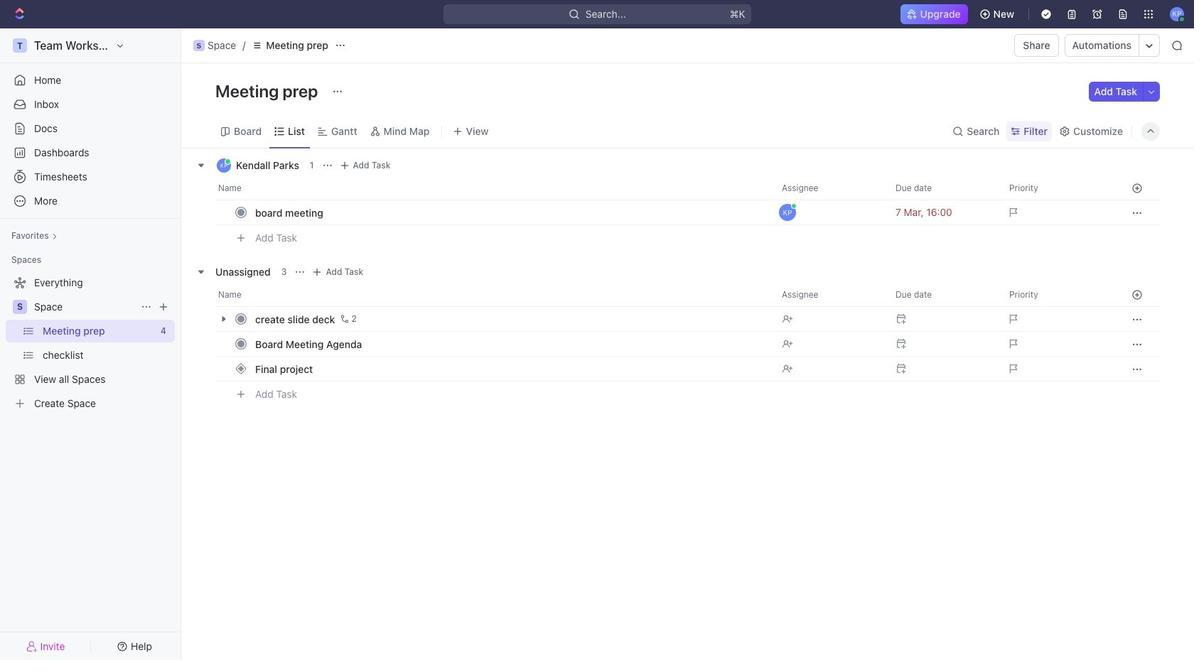 Task type: describe. For each thing, give the bounding box(es) containing it.
invite user image
[[26, 640, 37, 653]]

tree inside the sidebar navigation
[[6, 272, 175, 415]]



Task type: vqa. For each thing, say whether or not it's contained in the screenshot.
TREE in Sidebar navigation
yes



Task type: locate. For each thing, give the bounding box(es) containing it.
1 horizontal spatial space, , element
[[193, 40, 205, 51]]

space, , element
[[193, 40, 205, 51], [13, 300, 27, 314]]

sidebar navigation
[[0, 28, 184, 661]]

0 vertical spatial space, , element
[[193, 40, 205, 51]]

0 horizontal spatial space, , element
[[13, 300, 27, 314]]

space, , element inside tree
[[13, 300, 27, 314]]

tree
[[6, 272, 175, 415]]

team workspace, , element
[[13, 38, 27, 53]]

1 vertical spatial space, , element
[[13, 300, 27, 314]]



